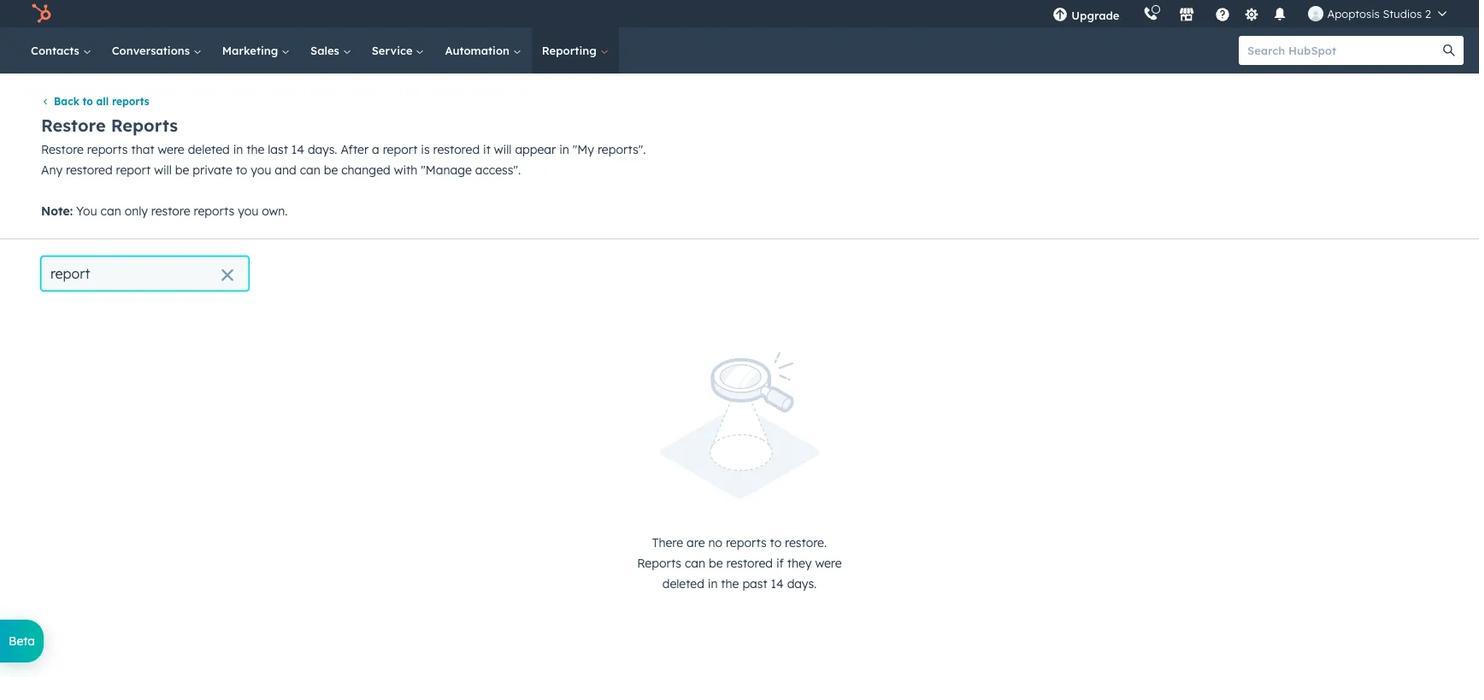 Task type: describe. For each thing, give the bounding box(es) containing it.
back to all reports button
[[41, 95, 149, 108]]

help button
[[1209, 0, 1238, 27]]

to inside there are no reports to restore. reports can be restored if they were deleted in the past 14 days.
[[770, 535, 782, 551]]

a
[[372, 142, 379, 158]]

marketplaces button
[[1169, 0, 1205, 27]]

0 horizontal spatial will
[[154, 163, 172, 178]]

it
[[483, 142, 491, 158]]

0 horizontal spatial in
[[233, 142, 243, 158]]

beta button
[[0, 620, 44, 663]]

note: you can only restore reports you own.
[[41, 204, 288, 219]]

Search reports search field
[[41, 257, 249, 291]]

upgrade
[[1072, 9, 1120, 22]]

notifications image
[[1273, 8, 1288, 23]]

0 vertical spatial to
[[83, 95, 93, 108]]

1 horizontal spatial be
[[324, 163, 338, 178]]

the inside restore reports that were deleted in the last 14 days. after a report is restored it will appear in "my reports". any restored report will be private to you and can be changed with "manage access".
[[247, 142, 265, 158]]

can inside there are no reports to restore. reports can be restored if they were deleted in the past 14 days.
[[685, 556, 706, 571]]

help image
[[1215, 8, 1231, 23]]

automation
[[445, 44, 513, 57]]

back
[[54, 95, 79, 108]]

0 vertical spatial will
[[494, 142, 512, 158]]

no
[[708, 535, 723, 551]]

sales
[[310, 44, 343, 57]]

there are no reports to restore. reports can be restored if they were deleted in the past 14 days.
[[637, 535, 842, 592]]

marketing link
[[212, 27, 300, 74]]

you
[[76, 204, 97, 219]]

hubspot image
[[31, 3, 51, 24]]

reports".
[[598, 142, 646, 158]]

own.
[[262, 204, 288, 219]]

restore for restore reports that were deleted in the last 14 days. after a report is restored it will appear in "my reports". any restored report will be private to you and can be changed with "manage access".
[[41, 142, 84, 158]]

in inside there are no reports to restore. reports can be restored if they were deleted in the past 14 days.
[[708, 576, 718, 592]]

all
[[96, 95, 109, 108]]

1 horizontal spatial in
[[559, 142, 569, 158]]

restore for restore reports
[[41, 114, 106, 136]]

Search HubSpot search field
[[1239, 36, 1449, 65]]

there
[[652, 535, 683, 551]]

can inside restore reports that were deleted in the last 14 days. after a report is restored it will appear in "my reports". any restored report will be private to you and can be changed with "manage access".
[[300, 163, 321, 178]]

settings link
[[1241, 5, 1263, 23]]

1 horizontal spatial report
[[383, 142, 418, 158]]

is
[[421, 142, 430, 158]]

upgrade image
[[1053, 8, 1068, 23]]

days. inside restore reports that were deleted in the last 14 days. after a report is restored it will appear in "my reports". any restored report will be private to you and can be changed with "manage access".
[[308, 142, 337, 158]]

you inside restore reports that were deleted in the last 14 days. after a report is restored it will appear in "my reports". any restored report will be private to you and can be changed with "manage access".
[[251, 163, 271, 178]]

only
[[125, 204, 148, 219]]

note:
[[41, 204, 73, 219]]

settings image
[[1244, 7, 1260, 23]]

1 vertical spatial you
[[238, 204, 259, 219]]

changed
[[341, 163, 391, 178]]

reporting
[[542, 44, 600, 57]]

apoptosis studios 2
[[1328, 7, 1431, 21]]

tara schultz image
[[1309, 6, 1324, 21]]

and
[[275, 163, 297, 178]]

be inside there are no reports to restore. reports can be restored if they were deleted in the past 14 days.
[[709, 556, 723, 571]]

restored inside there are no reports to restore. reports can be restored if they were deleted in the past 14 days.
[[726, 556, 773, 571]]

1 vertical spatial report
[[116, 163, 151, 178]]



Task type: locate. For each thing, give the bounding box(es) containing it.
0 vertical spatial deleted
[[188, 142, 230, 158]]

were inside there are no reports to restore. reports can be restored if they were deleted in the past 14 days.
[[815, 556, 842, 571]]

1 horizontal spatial reports
[[637, 556, 682, 571]]

reports down the there at the left bottom of page
[[637, 556, 682, 571]]

reports inside there are no reports to restore. reports can be restored if they were deleted in the past 14 days.
[[637, 556, 682, 571]]

14 down if
[[771, 576, 784, 592]]

can right 'you' at the top left of the page
[[101, 204, 121, 219]]

restore
[[41, 114, 106, 136], [41, 142, 84, 158]]

with
[[394, 163, 418, 178]]

marketplaces image
[[1180, 8, 1195, 23]]

notifications button
[[1266, 0, 1295, 27]]

marketing
[[222, 44, 281, 57]]

access".
[[475, 163, 521, 178]]

apoptosis studios 2 button
[[1298, 0, 1457, 27]]

be
[[175, 163, 189, 178], [324, 163, 338, 178], [709, 556, 723, 571]]

"my
[[573, 142, 594, 158]]

1 horizontal spatial deleted
[[662, 576, 704, 592]]

1 vertical spatial 14
[[771, 576, 784, 592]]

1 horizontal spatial the
[[721, 576, 739, 592]]

can down are
[[685, 556, 706, 571]]

conversations link
[[102, 27, 212, 74]]

reporting link
[[532, 27, 619, 74]]

sales link
[[300, 27, 361, 74]]

in left "my
[[559, 142, 569, 158]]

restored up past
[[726, 556, 773, 571]]

1 horizontal spatial can
[[300, 163, 321, 178]]

contacts
[[31, 44, 83, 57]]

0 vertical spatial restored
[[433, 142, 480, 158]]

to
[[83, 95, 93, 108], [236, 163, 247, 178], [770, 535, 782, 551]]

1 vertical spatial the
[[721, 576, 739, 592]]

0 horizontal spatial 14
[[291, 142, 304, 158]]

deleted inside there are no reports to restore. reports can be restored if they were deleted in the past 14 days.
[[662, 576, 704, 592]]

alert
[[41, 353, 1438, 594]]

restore down back
[[41, 114, 106, 136]]

1 vertical spatial restored
[[66, 163, 113, 178]]

to right "private"
[[236, 163, 247, 178]]

2
[[1425, 7, 1431, 21]]

restore reports
[[41, 114, 178, 136]]

days. left after
[[308, 142, 337, 158]]

reports up that at top left
[[111, 114, 178, 136]]

2 horizontal spatial to
[[770, 535, 782, 551]]

0 vertical spatial days.
[[308, 142, 337, 158]]

be down no
[[709, 556, 723, 571]]

search image
[[1443, 44, 1455, 56]]

restore up any
[[41, 142, 84, 158]]

will down that at top left
[[154, 163, 172, 178]]

0 vertical spatial can
[[300, 163, 321, 178]]

in
[[233, 142, 243, 158], [559, 142, 569, 158], [708, 576, 718, 592]]

0 vertical spatial restore
[[41, 114, 106, 136]]

14
[[291, 142, 304, 158], [771, 576, 784, 592]]

to up if
[[770, 535, 782, 551]]

2 vertical spatial can
[[685, 556, 706, 571]]

restored right any
[[66, 163, 113, 178]]

reports inside there are no reports to restore. reports can be restored if they were deleted in the past 14 days.
[[726, 535, 767, 551]]

the left past
[[721, 576, 739, 592]]

hubspot link
[[21, 3, 64, 24]]

contacts link
[[21, 27, 102, 74]]

will right it
[[494, 142, 512, 158]]

0 vertical spatial were
[[158, 142, 184, 158]]

clear input image
[[221, 270, 234, 283]]

automation link
[[435, 27, 532, 74]]

restore.
[[785, 535, 827, 551]]

0 horizontal spatial to
[[83, 95, 93, 108]]

were inside restore reports that were deleted in the last 14 days. after a report is restored it will appear in "my reports". any restored report will be private to you and can be changed with "manage access".
[[158, 142, 184, 158]]

reports
[[112, 95, 149, 108], [87, 142, 128, 158], [194, 204, 234, 219], [726, 535, 767, 551]]

0 vertical spatial the
[[247, 142, 265, 158]]

menu containing apoptosis studios 2
[[1041, 0, 1459, 27]]

1 horizontal spatial were
[[815, 556, 842, 571]]

were
[[158, 142, 184, 158], [815, 556, 842, 571]]

reports down "private"
[[194, 204, 234, 219]]

report down that at top left
[[116, 163, 151, 178]]

report up with at top
[[383, 142, 418, 158]]

apoptosis
[[1328, 7, 1380, 21]]

alert containing there are no reports to restore. reports can be restored if they were deleted in the past 14 days.
[[41, 353, 1438, 594]]

deleted down are
[[662, 576, 704, 592]]

to inside restore reports that were deleted in the last 14 days. after a report is restored it will appear in "my reports". any restored report will be private to you and can be changed with "manage access".
[[236, 163, 247, 178]]

1 vertical spatial can
[[101, 204, 121, 219]]

in left last
[[233, 142, 243, 158]]

2 horizontal spatial can
[[685, 556, 706, 571]]

calling icon button
[[1137, 3, 1166, 25]]

that
[[131, 142, 154, 158]]

1 horizontal spatial restored
[[433, 142, 480, 158]]

in down no
[[708, 576, 718, 592]]

be left "private"
[[175, 163, 189, 178]]

they
[[787, 556, 812, 571]]

reports
[[111, 114, 178, 136], [637, 556, 682, 571]]

be left changed
[[324, 163, 338, 178]]

will
[[494, 142, 512, 158], [154, 163, 172, 178]]

1 vertical spatial will
[[154, 163, 172, 178]]

1 horizontal spatial 14
[[771, 576, 784, 592]]

search button
[[1435, 36, 1464, 65]]

1 vertical spatial were
[[815, 556, 842, 571]]

calling icon image
[[1144, 7, 1159, 22]]

are
[[687, 535, 705, 551]]

2 horizontal spatial be
[[709, 556, 723, 571]]

2 vertical spatial restored
[[726, 556, 773, 571]]

if
[[776, 556, 784, 571]]

the inside there are no reports to restore. reports can be restored if they were deleted in the past 14 days.
[[721, 576, 739, 592]]

0 horizontal spatial were
[[158, 142, 184, 158]]

0 horizontal spatial be
[[175, 163, 189, 178]]

the
[[247, 142, 265, 158], [721, 576, 739, 592]]

0 vertical spatial reports
[[111, 114, 178, 136]]

deleted inside restore reports that were deleted in the last 14 days. after a report is restored it will appear in "my reports". any restored report will be private to you and can be changed with "manage access".
[[188, 142, 230, 158]]

reports right all
[[112, 95, 149, 108]]

last
[[268, 142, 288, 158]]

1 vertical spatial restore
[[41, 142, 84, 158]]

any
[[41, 163, 63, 178]]

reports right no
[[726, 535, 767, 551]]

restore reports that were deleted in the last 14 days. after a report is restored it will appear in "my reports". any restored report will be private to you and can be changed with "manage access".
[[41, 142, 646, 178]]

0 horizontal spatial can
[[101, 204, 121, 219]]

the left last
[[247, 142, 265, 158]]

14 right last
[[291, 142, 304, 158]]

restored up "manage
[[433, 142, 480, 158]]

2 horizontal spatial in
[[708, 576, 718, 592]]

1 horizontal spatial to
[[236, 163, 247, 178]]

1 vertical spatial to
[[236, 163, 247, 178]]

can right and
[[300, 163, 321, 178]]

back to all reports
[[54, 95, 149, 108]]

appear
[[515, 142, 556, 158]]

were right "they"
[[815, 556, 842, 571]]

conversations
[[112, 44, 193, 57]]

you left and
[[251, 163, 271, 178]]

days. inside there are no reports to restore. reports can be restored if they were deleted in the past 14 days.
[[787, 576, 817, 592]]

1 horizontal spatial days.
[[787, 576, 817, 592]]

restored
[[433, 142, 480, 158], [66, 163, 113, 178], [726, 556, 773, 571]]

you left own.
[[238, 204, 259, 219]]

after
[[341, 142, 369, 158]]

"manage
[[421, 163, 472, 178]]

14 inside restore reports that were deleted in the last 14 days. after a report is restored it will appear in "my reports". any restored report will be private to you and can be changed with "manage access".
[[291, 142, 304, 158]]

to left all
[[83, 95, 93, 108]]

0 horizontal spatial restored
[[66, 163, 113, 178]]

studios
[[1383, 7, 1422, 21]]

0 horizontal spatial reports
[[111, 114, 178, 136]]

beta
[[9, 634, 35, 649]]

private
[[193, 163, 232, 178]]

can
[[300, 163, 321, 178], [101, 204, 121, 219], [685, 556, 706, 571]]

0 horizontal spatial the
[[247, 142, 265, 158]]

1 horizontal spatial will
[[494, 142, 512, 158]]

0 horizontal spatial days.
[[308, 142, 337, 158]]

0 vertical spatial report
[[383, 142, 418, 158]]

2 vertical spatial to
[[770, 535, 782, 551]]

2 restore from the top
[[41, 142, 84, 158]]

you
[[251, 163, 271, 178], [238, 204, 259, 219]]

1 vertical spatial reports
[[637, 556, 682, 571]]

reports down restore reports
[[87, 142, 128, 158]]

deleted
[[188, 142, 230, 158], [662, 576, 704, 592]]

1 vertical spatial deleted
[[662, 576, 704, 592]]

2 horizontal spatial restored
[[726, 556, 773, 571]]

days.
[[308, 142, 337, 158], [787, 576, 817, 592]]

restore inside restore reports that were deleted in the last 14 days. after a report is restored it will appear in "my reports". any restored report will be private to you and can be changed with "manage access".
[[41, 142, 84, 158]]

service
[[372, 44, 416, 57]]

1 vertical spatial days.
[[787, 576, 817, 592]]

days. down "they"
[[787, 576, 817, 592]]

report
[[383, 142, 418, 158], [116, 163, 151, 178]]

14 inside there are no reports to restore. reports can be restored if they were deleted in the past 14 days.
[[771, 576, 784, 592]]

0 vertical spatial 14
[[291, 142, 304, 158]]

deleted up "private"
[[188, 142, 230, 158]]

0 horizontal spatial report
[[116, 163, 151, 178]]

1 restore from the top
[[41, 114, 106, 136]]

0 vertical spatial you
[[251, 163, 271, 178]]

0 horizontal spatial deleted
[[188, 142, 230, 158]]

past
[[743, 576, 768, 592]]

service link
[[361, 27, 435, 74]]

reports inside restore reports that were deleted in the last 14 days. after a report is restored it will appear in "my reports". any restored report will be private to you and can be changed with "manage access".
[[87, 142, 128, 158]]

restore
[[151, 204, 190, 219]]

were right that at top left
[[158, 142, 184, 158]]

menu
[[1041, 0, 1459, 27]]



Task type: vqa. For each thing, say whether or not it's contained in the screenshot.
1st Restore from the bottom
yes



